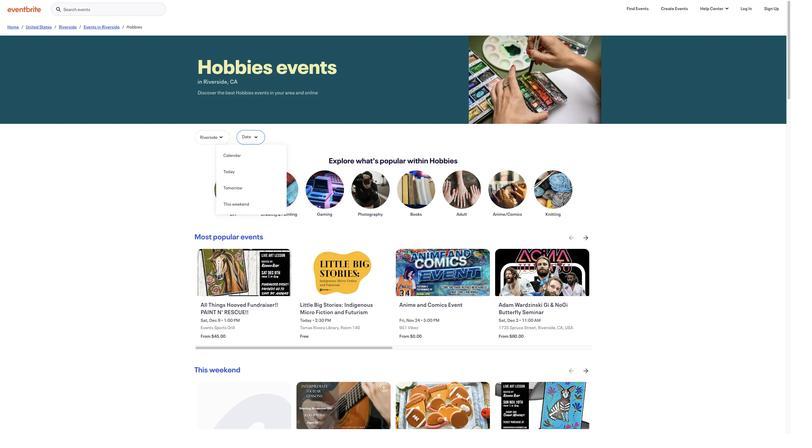 Task type: locate. For each thing, give the bounding box(es) containing it.
things
[[209, 301, 226, 309]]

1735
[[499, 325, 510, 331]]

gaming
[[317, 211, 333, 217]]

• left 2:30
[[313, 318, 315, 324]]

home
[[7, 24, 19, 30]]

today
[[224, 169, 235, 175], [300, 318, 312, 324]]

today inside the little big stories: indigenous micro fiction and futurism today • 2:30 pm tomas rivera library, room 140 free
[[300, 318, 312, 324]]

arrow right chunky_svg image for this weekend
[[583, 368, 590, 375]]

help center
[[701, 6, 724, 11]]

from
[[201, 334, 211, 340], [400, 334, 410, 340], [499, 334, 509, 340]]

0 vertical spatial riverside,
[[204, 78, 229, 85]]

0 horizontal spatial pm
[[234, 318, 240, 324]]

1 vertical spatial today
[[300, 318, 312, 324]]

2 sat, from the left
[[499, 318, 507, 324]]

arrow right chunky_svg image right arrow left chunky_svg icon
[[583, 368, 590, 375]]

events up online
[[277, 53, 337, 79]]

2 dec from the left
[[508, 318, 516, 324]]

0 vertical spatial in
[[97, 24, 101, 30]]

from left '$45.00'
[[201, 334, 211, 340]]

from inside all things hooved fundraiser!! paint n' rescue!! sat, dec 9 •  1:00 pm events sports grill from $45.00
[[201, 334, 211, 340]]

pm inside the little big stories: indigenous micro fiction and futurism today • 2:30 pm tomas rivera library, room 140 free
[[325, 318, 331, 324]]

events inside hobbies events in riverside, ca
[[277, 53, 337, 79]]

pm
[[234, 318, 240, 324], [325, 318, 331, 324], [434, 318, 440, 324]]

1 • from the left
[[221, 318, 223, 324]]

adult
[[457, 211, 467, 217]]

anime/comics link
[[489, 171, 527, 217]]

let's get thankful at my gobble gobble sugar cookie decorating class! primary image image
[[396, 383, 491, 430]]

• right 2
[[520, 318, 522, 324]]

/ right states at the left top
[[54, 24, 56, 30]]

calendar button
[[216, 147, 287, 164]]

in left your
[[270, 89, 274, 96]]

2 horizontal spatial from
[[499, 334, 509, 340]]

1 horizontal spatial sat,
[[499, 318, 507, 324]]

0 horizontal spatial this
[[195, 365, 208, 375]]

1 vertical spatial this
[[195, 365, 208, 375]]

0 horizontal spatial today
[[224, 169, 235, 175]]

adam
[[499, 301, 514, 309]]

this weekend button
[[216, 196, 287, 212]]

sat, for adam wardzinski gi & nogi butterfly seminar
[[499, 318, 507, 324]]

riverside, inside hobbies events in riverside, ca
[[204, 78, 229, 85]]

sat, inside adam wardzinski gi & nogi butterfly seminar sat, dec 2 •  11:00 am 1735 spruce street, riverside, ca, usa from $80.00
[[499, 318, 507, 324]]

sat, down paint
[[201, 318, 209, 324]]

0 vertical spatial &
[[278, 211, 281, 217]]

pm down rescue!!
[[234, 318, 240, 324]]

date button
[[237, 130, 265, 145]]

0 horizontal spatial in
[[97, 24, 101, 30]]

1 horizontal spatial riverside,
[[538, 325, 557, 331]]

dec inside adam wardzinski gi & nogi butterfly seminar sat, dec 2 •  11:00 am 1735 spruce street, riverside, ca, usa from $80.00
[[508, 318, 516, 324]]

this weekend for this weekend link
[[195, 365, 241, 375]]

riverside, down the am
[[538, 325, 557, 331]]

dec left 9
[[209, 318, 217, 324]]

1 horizontal spatial in
[[198, 78, 203, 85]]

1 horizontal spatial today
[[300, 318, 312, 324]]

and right the area
[[296, 89, 304, 96]]

1 horizontal spatial &
[[551, 301, 554, 309]]

/ right riverside link
[[79, 24, 81, 30]]

events inside button
[[78, 6, 90, 12]]

events
[[78, 6, 90, 12], [277, 53, 337, 79], [255, 89, 269, 96], [241, 232, 264, 242]]

4 • from the left
[[520, 318, 522, 324]]

popular right most
[[213, 232, 239, 242]]

2 arrow right chunky_svg image from the top
[[583, 368, 590, 375]]

riverside, up the
[[204, 78, 229, 85]]

explore what's popular within hobbies
[[329, 156, 458, 166]]

today down calendar at the top left of page
[[224, 169, 235, 175]]

most
[[195, 232, 212, 242]]

2
[[516, 318, 519, 324]]

sat, up 1735
[[499, 318, 507, 324]]

1 horizontal spatial pm
[[325, 318, 331, 324]]

this
[[224, 201, 231, 207], [195, 365, 208, 375]]

dec for n'
[[209, 318, 217, 324]]

& left painting
[[278, 211, 281, 217]]

pm inside fri, nov 24 •  5:00 pm 951 vibez from $0.00
[[434, 318, 440, 324]]

• right 24
[[421, 318, 423, 324]]

this weekend inside button
[[224, 201, 249, 207]]

sat, inside all things hooved fundraiser!! paint n' rescue!! sat, dec 9 •  1:00 pm events sports grill from $45.00
[[201, 318, 209, 324]]

pm right 5:00
[[434, 318, 440, 324]]

events right search
[[78, 6, 90, 12]]

from down 951
[[400, 334, 410, 340]]

most popular events
[[195, 232, 264, 242]]

hobbies inside hobbies events in riverside, ca
[[198, 53, 273, 79]]

1 vertical spatial &
[[551, 301, 554, 309]]

this weekend
[[224, 201, 249, 207], [195, 365, 241, 375]]

riverside link
[[59, 24, 77, 30]]

what's
[[356, 156, 379, 166]]

library,
[[326, 325, 340, 331]]

all things hooved fundraiser!! paint n' rescue!! primary image image
[[197, 249, 292, 296]]

street,
[[525, 325, 538, 331]]

1 horizontal spatial from
[[400, 334, 410, 340]]

vibez
[[408, 325, 419, 331]]

/ right 'home'
[[21, 24, 23, 30]]

stories:
[[324, 301, 344, 309]]

up
[[774, 6, 780, 11]]

little
[[300, 301, 313, 309]]

2 horizontal spatial riverside
[[200, 134, 218, 140]]

2 horizontal spatial pm
[[434, 318, 440, 324]]

from down 1735
[[499, 334, 509, 340]]

find events
[[627, 6, 649, 11]]

3 pm from the left
[[434, 318, 440, 324]]

$0.00
[[411, 334, 422, 340]]

1 horizontal spatial this
[[224, 201, 231, 207]]

seminar
[[523, 309, 544, 316]]

0 vertical spatial arrow right chunky_svg image
[[583, 234, 590, 242]]

1 vertical spatial riverside,
[[538, 325, 557, 331]]

2 • from the left
[[313, 318, 315, 324]]

1 horizontal spatial and
[[335, 309, 344, 316]]

•
[[221, 318, 223, 324], [313, 318, 315, 324], [421, 318, 423, 324], [520, 318, 522, 324]]

951
[[400, 325, 408, 331]]

popular left within
[[380, 156, 406, 166]]

drawing & painting
[[261, 211, 298, 217]]

• inside the little big stories: indigenous micro fiction and futurism today • 2:30 pm tomas rivera library, room 140 free
[[313, 318, 315, 324]]

riverside,
[[204, 78, 229, 85], [538, 325, 557, 331]]

events
[[636, 6, 649, 11], [676, 6, 689, 11], [84, 24, 97, 30], [201, 325, 214, 331]]

• inside all things hooved fundraiser!! paint n' rescue!! sat, dec 9 •  1:00 pm events sports grill from $45.00
[[221, 318, 223, 324]]

&
[[278, 211, 281, 217], [551, 301, 554, 309]]

& inside adam wardzinski gi & nogi butterfly seminar sat, dec 2 •  11:00 am 1735 spruce street, riverside, ca, usa from $80.00
[[551, 301, 554, 309]]

1 vertical spatial arrow right chunky_svg image
[[583, 368, 590, 375]]

create events
[[662, 6, 689, 11]]

knitting link
[[534, 171, 573, 217]]

& right gi
[[551, 301, 554, 309]]

0 vertical spatial this weekend
[[224, 201, 249, 207]]

2 from from the left
[[400, 334, 410, 340]]

photography link
[[352, 171, 390, 217]]

0 horizontal spatial popular
[[213, 232, 239, 242]]

1 horizontal spatial popular
[[380, 156, 406, 166]]

events in riverside link
[[84, 24, 120, 30]]

weekend for this weekend link
[[209, 365, 241, 375]]

weekend inside button
[[232, 201, 249, 207]]

states
[[39, 24, 52, 30]]

3 • from the left
[[421, 318, 423, 324]]

in up discover
[[198, 78, 203, 85]]

5:00
[[424, 318, 433, 324]]

riverside
[[59, 24, 77, 30], [102, 24, 120, 30], [200, 134, 218, 140]]

anime and comics event
[[400, 301, 463, 309]]

in down search events button
[[97, 24, 101, 30]]

in
[[749, 6, 753, 11]]

0 horizontal spatial and
[[296, 89, 304, 96]]

micro
[[300, 309, 315, 316]]

your
[[275, 89, 285, 96]]

weekend for this weekend button
[[232, 201, 249, 207]]

arrow right chunky_svg image right arrow left chunky_svg image
[[583, 234, 590, 242]]

• right 9
[[221, 318, 223, 324]]

1 sat, from the left
[[201, 318, 209, 324]]

3 / from the left
[[79, 24, 81, 30]]

1 vertical spatial in
[[198, 78, 203, 85]]

0 horizontal spatial from
[[201, 334, 211, 340]]

1 vertical spatial this weekend
[[195, 365, 241, 375]]

photography
[[358, 211, 383, 217]]

dec inside all things hooved fundraiser!! paint n' rescue!! sat, dec 9 •  1:00 pm events sports grill from $45.00
[[209, 318, 217, 324]]

• inside fri, nov 24 •  5:00 pm 951 vibez from $0.00
[[421, 318, 423, 324]]

0 vertical spatial weekend
[[232, 201, 249, 207]]

and right fiction
[[335, 309, 344, 316]]

1 dec from the left
[[209, 318, 217, 324]]

today up tomas
[[300, 318, 312, 324]]

0 horizontal spatial dec
[[209, 318, 217, 324]]

dec left 2
[[508, 318, 516, 324]]

0 vertical spatial this
[[224, 201, 231, 207]]

0 vertical spatial popular
[[380, 156, 406, 166]]

events left sports
[[201, 325, 214, 331]]

[object object] image
[[469, 36, 602, 124]]

/ right "events in riverside" link
[[122, 24, 124, 30]]

2 vertical spatial in
[[270, 89, 274, 96]]

calendar
[[224, 153, 241, 158]]

2 pm from the left
[[325, 318, 331, 324]]

from inside adam wardzinski gi & nogi butterfly seminar sat, dec 2 •  11:00 am 1735 spruce street, riverside, ca, usa from $80.00
[[499, 334, 509, 340]]

most popular events link
[[195, 232, 264, 242]]

2 horizontal spatial in
[[270, 89, 274, 96]]

arrow right chunky_svg image
[[583, 234, 590, 242], [583, 368, 590, 375]]

date
[[242, 134, 251, 140]]

within
[[408, 156, 429, 166]]

1 arrow right chunky_svg image from the top
[[583, 234, 590, 242]]

1 horizontal spatial dec
[[508, 318, 516, 324]]

area
[[285, 89, 295, 96]]

online
[[305, 89, 318, 96]]

and right anime
[[417, 301, 427, 309]]

in
[[97, 24, 101, 30], [198, 78, 203, 85], [270, 89, 274, 96]]

0 vertical spatial today
[[224, 169, 235, 175]]

events right "create"
[[676, 6, 689, 11]]

sat,
[[201, 318, 209, 324], [499, 318, 507, 324]]

1 from from the left
[[201, 334, 211, 340]]

$80.00
[[510, 334, 524, 340]]

1 vertical spatial weekend
[[209, 365, 241, 375]]

this inside button
[[224, 201, 231, 207]]

3 from from the left
[[499, 334, 509, 340]]

weekend
[[232, 201, 249, 207], [209, 365, 241, 375]]

0 horizontal spatial sat,
[[201, 318, 209, 324]]

menu
[[216, 147, 287, 212]]

pm right 2:30
[[325, 318, 331, 324]]

0 horizontal spatial riverside,
[[204, 78, 229, 85]]

1 pm from the left
[[234, 318, 240, 324]]

hobbies
[[127, 24, 142, 30], [198, 53, 273, 79], [236, 89, 254, 96], [430, 156, 458, 166]]



Task type: vqa. For each thing, say whether or not it's contained in the screenshot.
the 'of'
no



Task type: describe. For each thing, give the bounding box(es) containing it.
events right the find
[[636, 6, 649, 11]]

riverside, inside adam wardzinski gi & nogi butterfly seminar sat, dec 2 •  11:00 am 1735 spruce street, riverside, ca, usa from $80.00
[[538, 325, 557, 331]]

hooved
[[227, 301, 246, 309]]

0 horizontal spatial &
[[278, 211, 281, 217]]

4 / from the left
[[122, 24, 124, 30]]

this for this weekend button
[[224, 201, 231, 207]]

riverside inside button
[[200, 134, 218, 140]]

140
[[353, 325, 360, 331]]

all things hooved fundraiser!! paint n' rescue!! link
[[201, 301, 289, 317]]

diy link
[[214, 171, 253, 217]]

paint
[[201, 309, 216, 316]]

riverside button
[[195, 130, 231, 145]]

ca,
[[558, 325, 565, 331]]

arrow left chunky_svg image
[[568, 368, 575, 375]]

create
[[662, 6, 675, 11]]

2:30
[[315, 318, 324, 324]]

anime and comics event primary image image
[[396, 249, 491, 296]]

usa
[[565, 325, 574, 331]]

sign
[[765, 6, 774, 11]]

big
[[314, 301, 323, 309]]

sign up link
[[760, 2, 785, 15]]

pm inside all things hooved fundraiser!! paint n' rescue!! sat, dec 9 •  1:00 pm events sports grill from $45.00
[[234, 318, 240, 324]]

2 horizontal spatial and
[[417, 301, 427, 309]]

rescue!!
[[224, 309, 249, 316]]

0 horizontal spatial riverside
[[59, 24, 77, 30]]

am
[[535, 318, 541, 324]]

gaming link
[[306, 171, 344, 217]]

books link
[[397, 171, 436, 217]]

knitting
[[546, 211, 561, 217]]

united
[[26, 24, 39, 30]]

anime
[[400, 301, 416, 309]]

drawing & painting link
[[260, 171, 298, 217]]

the
[[218, 89, 225, 96]]

center
[[711, 6, 724, 11]]

arrow left chunky_svg image
[[568, 234, 575, 242]]

today button
[[216, 164, 287, 180]]

fri,
[[400, 318, 406, 324]]

rivera
[[314, 325, 325, 331]]

books
[[411, 211, 422, 217]]

sat, for all things hooved fundraiser!! paint n' rescue!!
[[201, 318, 209, 324]]

search events
[[64, 6, 90, 12]]

log in
[[741, 6, 753, 11]]

n'
[[218, 309, 223, 316]]

discover
[[198, 89, 217, 96]]

hobbies events in riverside, ca
[[198, 53, 337, 85]]

log
[[741, 6, 748, 11]]

home link
[[7, 24, 19, 30]]

sports
[[214, 325, 227, 331]]

and inside the little big stories: indigenous micro fiction and futurism today • 2:30 pm tomas rivera library, room 140 free
[[335, 309, 344, 316]]

events down search events
[[84, 24, 97, 30]]

arrow right chunky_svg image for most popular events
[[583, 234, 590, 242]]

fundraiser!!
[[248, 301, 278, 309]]

1 horizontal spatial riverside
[[102, 24, 120, 30]]

1:00
[[224, 318, 233, 324]]

painting
[[282, 211, 298, 217]]

from inside fri, nov 24 •  5:00 pm 951 vibez from $0.00
[[400, 334, 410, 340]]

comics
[[428, 301, 447, 309]]

search events button
[[51, 2, 166, 16]]

sign up
[[765, 6, 780, 11]]

diy
[[230, 211, 237, 217]]

united states link
[[26, 24, 52, 30]]

eventbrite image
[[7, 6, 41, 12]]

best
[[226, 89, 235, 96]]

adam wardzinski gi & nogi butterfly seminar link
[[499, 301, 588, 317]]

all
[[201, 301, 208, 309]]

11:00
[[522, 318, 534, 324]]

futurism
[[345, 309, 368, 316]]

events inside all things hooved fundraiser!! paint n' rescue!! sat, dec 9 •  1:00 pm events sports grill from $45.00
[[201, 325, 214, 331]]

wardzinski
[[515, 301, 543, 309]]

room
[[341, 325, 352, 331]]

paint social!! paint your pet! primary image image
[[496, 383, 590, 430]]

events down drawing
[[241, 232, 264, 242]]

free intermediate guitar lessons! primary image image
[[297, 383, 391, 430]]

adam wardzinski gi & nogi butterfly seminar primary image image
[[496, 249, 590, 296]]

help
[[701, 6, 710, 11]]

1 / from the left
[[21, 24, 23, 30]]

this for this weekend link
[[195, 365, 208, 375]]

find events link
[[622, 2, 654, 15]]

this weekend for this weekend button
[[224, 201, 249, 207]]

adult link
[[443, 171, 481, 217]]

9
[[218, 318, 221, 324]]

fiction
[[316, 309, 334, 316]]

this weekend link
[[195, 365, 241, 375]]

tomorrow
[[224, 185, 243, 191]]

$45.00
[[212, 334, 226, 340]]

nogi
[[556, 301, 568, 309]]

indigenous
[[345, 301, 373, 309]]

in inside hobbies events in riverside, ca
[[198, 78, 203, 85]]

24
[[415, 318, 420, 324]]

little big stories: indigenous micro fiction and futurism primary image image
[[297, 249, 391, 296]]

menu containing calendar
[[216, 147, 287, 212]]

drawing
[[261, 211, 277, 217]]

little big stories: indigenous micro fiction and futurism today • 2:30 pm tomas rivera library, room 140 free
[[300, 301, 373, 340]]

1 vertical spatial popular
[[213, 232, 239, 242]]

discover the best hobbies events in your area and online
[[198, 89, 318, 96]]

anime and comics event link
[[400, 301, 488, 317]]

butterfly
[[499, 309, 522, 316]]

all things hooved fundraiser!! paint n' rescue!! sat, dec 9 •  1:00 pm events sports grill from $45.00
[[201, 301, 278, 340]]

gi
[[544, 301, 550, 309]]

dec for butterfly
[[508, 318, 516, 324]]

create events link
[[657, 2, 694, 15]]

explore
[[329, 156, 355, 166]]

log in link
[[736, 2, 758, 15]]

free
[[300, 334, 309, 340]]

2 / from the left
[[54, 24, 56, 30]]

• inside adam wardzinski gi & nogi butterfly seminar sat, dec 2 •  11:00 am 1735 spruce street, riverside, ca, usa from $80.00
[[520, 318, 522, 324]]

events left your
[[255, 89, 269, 96]]

today inside button
[[224, 169, 235, 175]]



